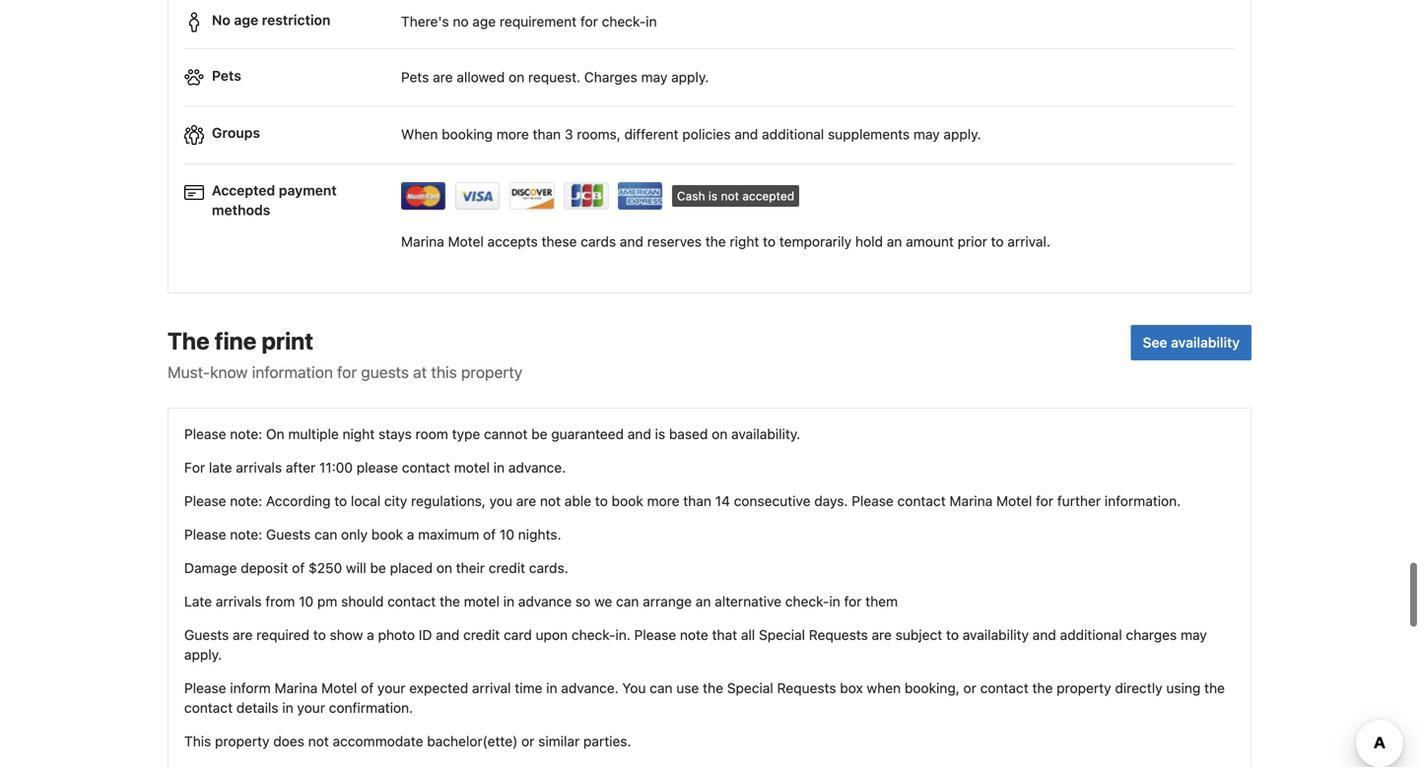 Task type: locate. For each thing, give the bounding box(es) containing it.
property down details
[[215, 734, 270, 750]]

the right use
[[703, 680, 723, 697]]

guests down late
[[184, 627, 229, 643]]

0 horizontal spatial than
[[533, 126, 561, 143]]

0 vertical spatial advance.
[[508, 460, 566, 476]]

0 horizontal spatial 10
[[299, 594, 314, 610]]

special right all
[[759, 627, 805, 643]]

10 left pm on the left bottom of page
[[299, 594, 314, 610]]

motel down the type
[[454, 460, 490, 476]]

age right the no
[[472, 13, 496, 30]]

availability right see
[[1171, 334, 1240, 351]]

be right cannot
[[531, 426, 547, 442]]

pets for pets
[[212, 67, 241, 84]]

advance. inside please inform marina motel of your expected arrival time in advance. you can use the special requests box when booking, or contact the property directly using the contact details in your confirmation.
[[561, 680, 619, 697]]

to right right
[[763, 234, 776, 250]]

guests down the according
[[266, 527, 311, 543]]

check- inside guests are required to show a photo id and credit card upon check-in. please note that all special requests are subject to availability and additional charges may apply.
[[571, 627, 615, 643]]

motel left accepts
[[448, 234, 484, 250]]

confirmation.
[[329, 700, 413, 716]]

apply.
[[671, 69, 709, 85], [944, 126, 981, 143], [184, 647, 222, 663]]

of inside please inform marina motel of your expected arrival time in advance. you can use the special requests box when booking, or contact the property directly using the contact details in your confirmation.
[[361, 680, 374, 697]]

1 horizontal spatial more
[[647, 493, 680, 509]]

cannot
[[484, 426, 528, 442]]

american express image
[[618, 182, 663, 210]]

can left only in the bottom of the page
[[314, 527, 337, 543]]

please note: according to local city regulations, you are not able to book more than 14 consecutive days. please contact marina motel for further information.
[[184, 493, 1181, 509]]

contact right the days.
[[897, 493, 946, 509]]

use
[[676, 680, 699, 697]]

not right the does
[[308, 734, 329, 750]]

1 vertical spatial credit
[[463, 627, 500, 643]]

contact up "this"
[[184, 700, 233, 716]]

0 horizontal spatial be
[[370, 560, 386, 576]]

arrivals right late
[[216, 594, 262, 610]]

marina
[[401, 234, 444, 250], [950, 493, 993, 509], [275, 680, 318, 697]]

for
[[184, 460, 205, 476]]

2 horizontal spatial marina
[[950, 493, 993, 509]]

check-
[[602, 13, 646, 30], [785, 594, 829, 610], [571, 627, 615, 643]]

0 horizontal spatial apply.
[[184, 647, 222, 663]]

note
[[680, 627, 708, 643]]

1 vertical spatial marina
[[950, 493, 993, 509]]

1 vertical spatial not
[[540, 493, 561, 509]]

allowed
[[457, 69, 505, 85]]

please right in.
[[634, 627, 676, 643]]

0 horizontal spatial a
[[367, 627, 374, 643]]

advance. left you
[[561, 680, 619, 697]]

credit right their on the left bottom
[[489, 560, 525, 576]]

see availability
[[1143, 334, 1240, 351]]

the left right
[[705, 234, 726, 250]]

the right using
[[1204, 680, 1225, 697]]

1 vertical spatial may
[[913, 126, 940, 143]]

0 vertical spatial property
[[461, 363, 522, 382]]

property inside the fine print must-know information for guests at this property
[[461, 363, 522, 382]]

2 vertical spatial note:
[[230, 527, 262, 543]]

motel down their on the left bottom
[[464, 594, 500, 610]]

required
[[256, 627, 309, 643]]

10 left nights.
[[500, 527, 514, 543]]

please up damage
[[184, 527, 226, 543]]

0 vertical spatial motel
[[454, 460, 490, 476]]

2 vertical spatial check-
[[571, 627, 615, 643]]

1 horizontal spatial availability
[[1171, 334, 1240, 351]]

for
[[580, 13, 598, 30], [337, 363, 357, 382], [1036, 493, 1054, 509], [844, 594, 862, 610]]

for left guests
[[337, 363, 357, 382]]

1 vertical spatial than
[[683, 493, 711, 509]]

1 vertical spatial more
[[647, 493, 680, 509]]

property
[[461, 363, 522, 382], [1057, 680, 1111, 697], [215, 734, 270, 750]]

or left similar
[[521, 734, 535, 750]]

a right show
[[367, 627, 374, 643]]

special
[[759, 627, 805, 643], [727, 680, 773, 697]]

pets down there's
[[401, 69, 429, 85]]

additional left charges
[[1060, 627, 1122, 643]]

similar
[[538, 734, 580, 750]]

and
[[734, 126, 758, 143], [620, 234, 643, 250], [628, 426, 651, 442], [436, 627, 460, 643], [1033, 627, 1056, 643]]

0 horizontal spatial not
[[308, 734, 329, 750]]

0 vertical spatial not
[[721, 189, 739, 203]]

more right the 'booking'
[[496, 126, 529, 143]]

book right able
[[612, 493, 643, 509]]

age right no
[[234, 12, 258, 28]]

cards
[[581, 234, 616, 250]]

motel
[[454, 460, 490, 476], [464, 594, 500, 610]]

1 vertical spatial 10
[[299, 594, 314, 610]]

1 vertical spatial additional
[[1060, 627, 1122, 643]]

accepted
[[742, 189, 794, 203]]

0 vertical spatial special
[[759, 627, 805, 643]]

can left use
[[650, 680, 673, 697]]

motel up confirmation.
[[321, 680, 357, 697]]

0 vertical spatial availability
[[1171, 334, 1240, 351]]

contact right the booking,
[[980, 680, 1029, 697]]

an up note
[[696, 594, 711, 610]]

0 vertical spatial credit
[[489, 560, 525, 576]]

apply. down late
[[184, 647, 222, 663]]

1 vertical spatial special
[[727, 680, 773, 697]]

damage deposit of $250 will be placed on their credit cards.
[[184, 560, 568, 576]]

may right charges
[[1181, 627, 1207, 643]]

may right supplements at the top right of page
[[913, 126, 940, 143]]

please inform marina motel of your expected arrival time in advance. you can use the special requests box when booking, or contact the property directly using the contact details in your confirmation.
[[184, 680, 1225, 716]]

please down for
[[184, 493, 226, 509]]

requests left box
[[777, 680, 836, 697]]

than left 3
[[533, 126, 561, 143]]

2 horizontal spatial of
[[483, 527, 496, 543]]

of up confirmation.
[[361, 680, 374, 697]]

0 horizontal spatial availability
[[963, 627, 1029, 643]]

credit left card
[[463, 627, 500, 643]]

room
[[416, 426, 448, 442]]

2 vertical spatial can
[[650, 680, 673, 697]]

1 vertical spatial motel
[[464, 594, 500, 610]]

rooms,
[[577, 126, 621, 143]]

1 vertical spatial is
[[655, 426, 665, 442]]

should
[[341, 594, 384, 610]]

on right based
[[712, 426, 728, 442]]

arrivals
[[236, 460, 282, 476], [216, 594, 262, 610]]

so
[[575, 594, 591, 610]]

not
[[721, 189, 739, 203], [540, 493, 561, 509], [308, 734, 329, 750]]

your up the does
[[297, 700, 325, 716]]

2 vertical spatial motel
[[321, 680, 357, 697]]

when booking more than 3 rooms, different policies and additional supplements may apply.
[[401, 126, 981, 143]]

additional
[[762, 126, 824, 143], [1060, 627, 1122, 643]]

marina inside please inform marina motel of your expected arrival time in advance. you can use the special requests box when booking, or contact the property directly using the contact details in your confirmation.
[[275, 680, 318, 697]]

0 vertical spatial apply.
[[671, 69, 709, 85]]

according
[[266, 493, 331, 509]]

are left allowed
[[433, 69, 453, 85]]

1 horizontal spatial a
[[407, 527, 414, 543]]

1 horizontal spatial or
[[963, 680, 977, 697]]

not left able
[[540, 493, 561, 509]]

advance.
[[508, 460, 566, 476], [561, 680, 619, 697]]

0 horizontal spatial more
[[496, 126, 529, 143]]

1 vertical spatial requests
[[777, 680, 836, 697]]

1 horizontal spatial be
[[531, 426, 547, 442]]

groups
[[212, 125, 260, 141]]

credit
[[489, 560, 525, 576], [463, 627, 500, 643]]

0 horizontal spatial guests
[[184, 627, 229, 643]]

your
[[377, 680, 406, 697], [297, 700, 325, 716]]

availability inside guests are required to show a photo id and credit card upon check-in. please note that all special requests are subject to availability and additional charges may apply.
[[963, 627, 1029, 643]]

can right we
[[616, 594, 639, 610]]

1 vertical spatial availability
[[963, 627, 1029, 643]]

accepted payment methods and conditions element
[[184, 173, 1235, 217]]

note: down late
[[230, 493, 262, 509]]

1 horizontal spatial of
[[361, 680, 374, 697]]

be right the will
[[370, 560, 386, 576]]

0 vertical spatial 10
[[500, 527, 514, 543]]

0 horizontal spatial on
[[436, 560, 452, 576]]

accepted
[[212, 182, 275, 199]]

0 vertical spatial your
[[377, 680, 406, 697]]

0 vertical spatial note:
[[230, 426, 262, 442]]

cash is not accepted
[[677, 189, 794, 203]]

0 vertical spatial is
[[709, 189, 718, 203]]

note: up deposit
[[230, 527, 262, 543]]

note: left on
[[230, 426, 262, 442]]

photo
[[378, 627, 415, 643]]

jcb image
[[564, 182, 609, 210]]

1 vertical spatial of
[[292, 560, 305, 576]]

0 vertical spatial more
[[496, 126, 529, 143]]

apply. right supplements at the top right of page
[[944, 126, 981, 143]]

to right subject
[[946, 627, 959, 643]]

are down them
[[872, 627, 892, 643]]

2 vertical spatial of
[[361, 680, 374, 697]]

1 horizontal spatial not
[[540, 493, 561, 509]]

please left 'inform'
[[184, 680, 226, 697]]

credit inside guests are required to show a photo id and credit card upon check-in. please note that all special requests are subject to availability and additional charges may apply.
[[463, 627, 500, 643]]

0 vertical spatial on
[[509, 69, 524, 85]]

are left required at bottom
[[233, 627, 253, 643]]

may right the charges at left top
[[641, 69, 668, 85]]

to left local
[[334, 493, 347, 509]]

of down you
[[483, 527, 496, 543]]

apply. up when booking more than 3 rooms, different policies and additional supplements may apply.
[[671, 69, 709, 85]]

check- right the 'alternative'
[[785, 594, 829, 610]]

0 horizontal spatial or
[[521, 734, 535, 750]]

2 note: from the top
[[230, 493, 262, 509]]

please inside please inform marina motel of your expected arrival time in advance. you can use the special requests box when booking, or contact the property directly using the contact details in your confirmation.
[[184, 680, 226, 697]]

to left show
[[313, 627, 326, 643]]

a up placed
[[407, 527, 414, 543]]

pets down no
[[212, 67, 241, 84]]

motel inside please inform marina motel of your expected arrival time in advance. you can use the special requests box when booking, or contact the property directly using the contact details in your confirmation.
[[321, 680, 357, 697]]

2 vertical spatial marina
[[275, 680, 318, 697]]

or right the booking,
[[963, 680, 977, 697]]

pets for pets are allowed on request. charges may apply.
[[401, 69, 429, 85]]

0 vertical spatial may
[[641, 69, 668, 85]]

additional up accepted
[[762, 126, 824, 143]]

1 vertical spatial motel
[[996, 493, 1032, 509]]

based
[[669, 426, 708, 442]]

an
[[887, 234, 902, 250], [696, 594, 711, 610]]

special down all
[[727, 680, 773, 697]]

3 note: from the top
[[230, 527, 262, 543]]

payment
[[279, 182, 337, 199]]

of
[[483, 527, 496, 543], [292, 560, 305, 576], [361, 680, 374, 697]]

mastercard image
[[401, 182, 446, 210]]

are right you
[[516, 493, 536, 509]]

an right hold
[[887, 234, 902, 250]]

see availability button
[[1131, 325, 1252, 360]]

1 horizontal spatial your
[[377, 680, 406, 697]]

note:
[[230, 426, 262, 442], [230, 493, 262, 509], [230, 527, 262, 543]]

0 horizontal spatial is
[[655, 426, 665, 442]]

0 vertical spatial book
[[612, 493, 643, 509]]

availability.
[[731, 426, 800, 442]]

age
[[234, 12, 258, 28], [472, 13, 496, 30]]

0 vertical spatial a
[[407, 527, 414, 543]]

book right only in the bottom of the page
[[371, 527, 403, 543]]

availability right subject
[[963, 627, 1029, 643]]

0 horizontal spatial marina
[[275, 680, 318, 697]]

1 vertical spatial be
[[370, 560, 386, 576]]

special inside guests are required to show a photo id and credit card upon check-in. please note that all special requests are subject to availability and additional charges may apply.
[[759, 627, 805, 643]]

more left 14
[[647, 493, 680, 509]]

arrivals down on
[[236, 460, 282, 476]]

1 horizontal spatial pets
[[401, 69, 429, 85]]

property right this
[[461, 363, 522, 382]]

credit for and
[[463, 627, 500, 643]]

1 vertical spatial can
[[616, 594, 639, 610]]

advance. down cannot
[[508, 460, 566, 476]]

of left $250
[[292, 560, 305, 576]]

methods
[[212, 202, 270, 218]]

please up for
[[184, 426, 226, 442]]

0 horizontal spatial additional
[[762, 126, 824, 143]]

please note: guests can only book a maximum of 10 nights.
[[184, 527, 561, 543]]

0 vertical spatial requests
[[809, 627, 868, 643]]

or
[[963, 680, 977, 697], [521, 734, 535, 750]]

1 vertical spatial book
[[371, 527, 403, 543]]

requests inside guests are required to show a photo id and credit card upon check-in. please note that all special requests are subject to availability and additional charges may apply.
[[809, 627, 868, 643]]

inform
[[230, 680, 271, 697]]

1 vertical spatial advance.
[[561, 680, 619, 697]]

consecutive
[[734, 493, 811, 509]]

the left directly
[[1032, 680, 1053, 697]]

2 vertical spatial may
[[1181, 627, 1207, 643]]

charges
[[1126, 627, 1177, 643]]

on left their on the left bottom
[[436, 560, 452, 576]]

1 horizontal spatial property
[[461, 363, 522, 382]]

for late arrivals after 11:00 please contact motel in advance.
[[184, 460, 566, 476]]

multiple
[[288, 426, 339, 442]]

please
[[184, 426, 226, 442], [184, 493, 226, 509], [852, 493, 894, 509], [184, 527, 226, 543], [634, 627, 676, 643], [184, 680, 226, 697]]

check- down we
[[571, 627, 615, 643]]

$250
[[309, 560, 342, 576]]

contact down room
[[402, 460, 450, 476]]

check- up the charges at left top
[[602, 13, 646, 30]]

2 horizontal spatial may
[[1181, 627, 1207, 643]]

note: for on
[[230, 426, 262, 442]]

hold
[[855, 234, 883, 250]]

1 vertical spatial apply.
[[944, 126, 981, 143]]

placed
[[390, 560, 433, 576]]

can inside please inform marina motel of your expected arrival time in advance. you can use the special requests box when booking, or contact the property directly using the contact details in your confirmation.
[[650, 680, 673, 697]]

amount
[[906, 234, 954, 250]]

0 vertical spatial be
[[531, 426, 547, 442]]

note: for guests
[[230, 527, 262, 543]]

1 horizontal spatial 10
[[500, 527, 514, 543]]

your up confirmation.
[[377, 680, 406, 697]]

0 horizontal spatial of
[[292, 560, 305, 576]]

on
[[266, 426, 284, 442]]

damage
[[184, 560, 237, 576]]

this
[[184, 734, 211, 750]]

or inside please inform marina motel of your expected arrival time in advance. you can use the special requests box when booking, or contact the property directly using the contact details in your confirmation.
[[963, 680, 977, 697]]

is left based
[[655, 426, 665, 442]]

credit for their
[[489, 560, 525, 576]]

motel left the further at the bottom
[[996, 493, 1032, 509]]

0 vertical spatial can
[[314, 527, 337, 543]]

not left accepted
[[721, 189, 739, 203]]

1 horizontal spatial an
[[887, 234, 902, 250]]

is right cash
[[709, 189, 718, 203]]

box
[[840, 680, 863, 697]]

2 horizontal spatial on
[[712, 426, 728, 442]]

1 note: from the top
[[230, 426, 262, 442]]

2 horizontal spatial not
[[721, 189, 739, 203]]

is inside accepted payment methods and conditions element
[[709, 189, 718, 203]]

property left directly
[[1057, 680, 1111, 697]]

reserves
[[647, 234, 702, 250]]

1 horizontal spatial guests
[[266, 527, 311, 543]]

requests down them
[[809, 627, 868, 643]]

2 horizontal spatial can
[[650, 680, 673, 697]]

1 horizontal spatial additional
[[1060, 627, 1122, 643]]



Task type: describe. For each thing, give the bounding box(es) containing it.
0 vertical spatial arrivals
[[236, 460, 282, 476]]

must-
[[168, 363, 210, 382]]

local
[[351, 493, 381, 509]]

cards.
[[529, 560, 568, 576]]

2 vertical spatial on
[[436, 560, 452, 576]]

please for please note: on multiple night stays room type cannot be guaranteed and is based on availability.
[[184, 426, 226, 442]]

0 horizontal spatial may
[[641, 69, 668, 85]]

no age restriction
[[212, 12, 331, 28]]

card
[[504, 627, 532, 643]]

14
[[715, 493, 730, 509]]

1 vertical spatial on
[[712, 426, 728, 442]]

information.
[[1105, 493, 1181, 509]]

information
[[252, 363, 333, 382]]

charges
[[584, 69, 637, 85]]

1 horizontal spatial age
[[472, 13, 496, 30]]

please for please note: according to local city regulations, you are not able to book more than 14 consecutive days. please contact marina motel for further information.
[[184, 493, 226, 509]]

we
[[594, 594, 612, 610]]

pets are allowed on request. charges may apply.
[[401, 69, 709, 85]]

time
[[515, 680, 542, 697]]

for left the further at the bottom
[[1036, 493, 1054, 509]]

when
[[401, 126, 438, 143]]

additional inside guests are required to show a photo id and credit card upon check-in. please note that all special requests are subject to availability and additional charges may apply.
[[1060, 627, 1122, 643]]

0 horizontal spatial can
[[314, 527, 337, 543]]

from
[[265, 594, 295, 610]]

1 vertical spatial arrivals
[[216, 594, 262, 610]]

advance
[[518, 594, 572, 610]]

to right prior
[[991, 234, 1004, 250]]

able
[[565, 493, 591, 509]]

deposit
[[241, 560, 288, 576]]

type
[[452, 426, 480, 442]]

further
[[1057, 493, 1101, 509]]

accepted payment methods
[[212, 182, 337, 218]]

0 vertical spatial an
[[887, 234, 902, 250]]

at
[[413, 363, 427, 382]]

note: for according
[[230, 493, 262, 509]]

days.
[[814, 493, 848, 509]]

availability inside button
[[1171, 334, 1240, 351]]

that
[[712, 627, 737, 643]]

id
[[419, 627, 432, 643]]

may inside guests are required to show a photo id and credit card upon check-in. please note that all special requests are subject to availability and additional charges may apply.
[[1181, 627, 1207, 643]]

know
[[210, 363, 248, 382]]

arrange
[[643, 594, 692, 610]]

0 vertical spatial additional
[[762, 126, 824, 143]]

different
[[624, 126, 679, 143]]

cash
[[677, 189, 705, 203]]

3
[[565, 126, 573, 143]]

guests
[[361, 363, 409, 382]]

guests inside guests are required to show a photo id and credit card upon check-in. please note that all special requests are subject to availability and additional charges may apply.
[[184, 627, 229, 643]]

no
[[212, 12, 230, 28]]

11:00
[[319, 460, 353, 476]]

discover image
[[510, 182, 555, 210]]

1 vertical spatial check-
[[785, 594, 829, 610]]

1 horizontal spatial may
[[913, 126, 940, 143]]

their
[[456, 560, 485, 576]]

please right the days.
[[852, 493, 894, 509]]

supplements
[[828, 126, 910, 143]]

the down their on the left bottom
[[440, 594, 460, 610]]

0 vertical spatial marina
[[401, 234, 444, 250]]

nights.
[[518, 527, 561, 543]]

all
[[741, 627, 755, 643]]

for right requirement
[[580, 13, 598, 30]]

1 horizontal spatial book
[[612, 493, 643, 509]]

requests inside please inform marina motel of your expected arrival time in advance. you can use the special requests box when booking, or contact the property directly using the contact details in your confirmation.
[[777, 680, 836, 697]]

request.
[[528, 69, 581, 85]]

0 horizontal spatial book
[[371, 527, 403, 543]]

these
[[542, 234, 577, 250]]

them
[[865, 594, 898, 610]]

2 horizontal spatial apply.
[[944, 126, 981, 143]]

0 vertical spatial check-
[[602, 13, 646, 30]]

2 horizontal spatial motel
[[996, 493, 1032, 509]]

a inside guests are required to show a photo id and credit card upon check-in. please note that all special requests are subject to availability and additional charges may apply.
[[367, 627, 374, 643]]

apply. inside guests are required to show a photo id and credit card upon check-in. please note that all special requests are subject to availability and additional charges may apply.
[[184, 647, 222, 663]]

1 vertical spatial an
[[696, 594, 711, 610]]

property inside please inform marina motel of your expected arrival time in advance. you can use the special requests box when booking, or contact the property directly using the contact details in your confirmation.
[[1057, 680, 1111, 697]]

will
[[346, 560, 366, 576]]

in.
[[615, 627, 631, 643]]

bachelor(ette)
[[427, 734, 518, 750]]

visa image
[[455, 182, 501, 210]]

the
[[168, 327, 210, 355]]

contact down placed
[[387, 594, 436, 610]]

late
[[209, 460, 232, 476]]

upon
[[536, 627, 568, 643]]

night
[[343, 426, 375, 442]]

1 vertical spatial or
[[521, 734, 535, 750]]

show
[[330, 627, 363, 643]]

please for please note: guests can only book a maximum of 10 nights.
[[184, 527, 226, 543]]

2 vertical spatial not
[[308, 734, 329, 750]]

0 horizontal spatial age
[[234, 12, 258, 28]]

you
[[489, 493, 512, 509]]

details
[[236, 700, 278, 716]]

only
[[341, 527, 368, 543]]

using
[[1166, 680, 1201, 697]]

marina motel accepts these cards and reserves the right to temporarily hold an amount prior to arrival.
[[401, 234, 1050, 250]]

0 vertical spatial of
[[483, 527, 496, 543]]

the fine print must-know information for guests at this property
[[168, 327, 522, 382]]

guests are required to show a photo id and credit card upon check-in. please note that all special requests are subject to availability and additional charges may apply.
[[184, 627, 1207, 663]]

pm
[[317, 594, 337, 610]]

temporarily
[[779, 234, 852, 250]]

for inside the fine print must-know information for guests at this property
[[337, 363, 357, 382]]

1 horizontal spatial than
[[683, 493, 711, 509]]

please note: on multiple night stays room type cannot be guaranteed and is based on availability.
[[184, 426, 800, 442]]

booking,
[[905, 680, 960, 697]]

please inside guests are required to show a photo id and credit card upon check-in. please note that all special requests are subject to availability and additional charges may apply.
[[634, 627, 676, 643]]

1 horizontal spatial on
[[509, 69, 524, 85]]

1 horizontal spatial motel
[[448, 234, 484, 250]]

subject
[[896, 627, 942, 643]]

0 horizontal spatial property
[[215, 734, 270, 750]]

there's no age requirement for check-in
[[401, 13, 657, 30]]

stays
[[378, 426, 412, 442]]

not inside accepted payment methods and conditions element
[[721, 189, 739, 203]]

alternative
[[715, 594, 782, 610]]

does
[[273, 734, 304, 750]]

arrival.
[[1008, 234, 1050, 250]]

when
[[867, 680, 901, 697]]

please for please inform marina motel of your expected arrival time in advance. you can use the special requests box when booking, or contact the property directly using the contact details in your confirmation.
[[184, 680, 226, 697]]

1 horizontal spatial apply.
[[671, 69, 709, 85]]

fine
[[215, 327, 257, 355]]

expected
[[409, 680, 468, 697]]

please
[[357, 460, 398, 476]]

this property does not accommodate bachelor(ette) or similar parties.
[[184, 734, 631, 750]]

for left them
[[844, 594, 862, 610]]

print
[[262, 327, 313, 355]]

you
[[622, 680, 646, 697]]

1 horizontal spatial can
[[616, 594, 639, 610]]

booking
[[442, 126, 493, 143]]

there's
[[401, 13, 449, 30]]

regulations,
[[411, 493, 486, 509]]

1 vertical spatial your
[[297, 700, 325, 716]]

late
[[184, 594, 212, 610]]

requirement
[[500, 13, 577, 30]]

0 vertical spatial than
[[533, 126, 561, 143]]

special inside please inform marina motel of your expected arrival time in advance. you can use the special requests box when booking, or contact the property directly using the contact details in your confirmation.
[[727, 680, 773, 697]]

accepts
[[487, 234, 538, 250]]

to right able
[[595, 493, 608, 509]]



Task type: vqa. For each thing, say whether or not it's contained in the screenshot.
Review Score
no



